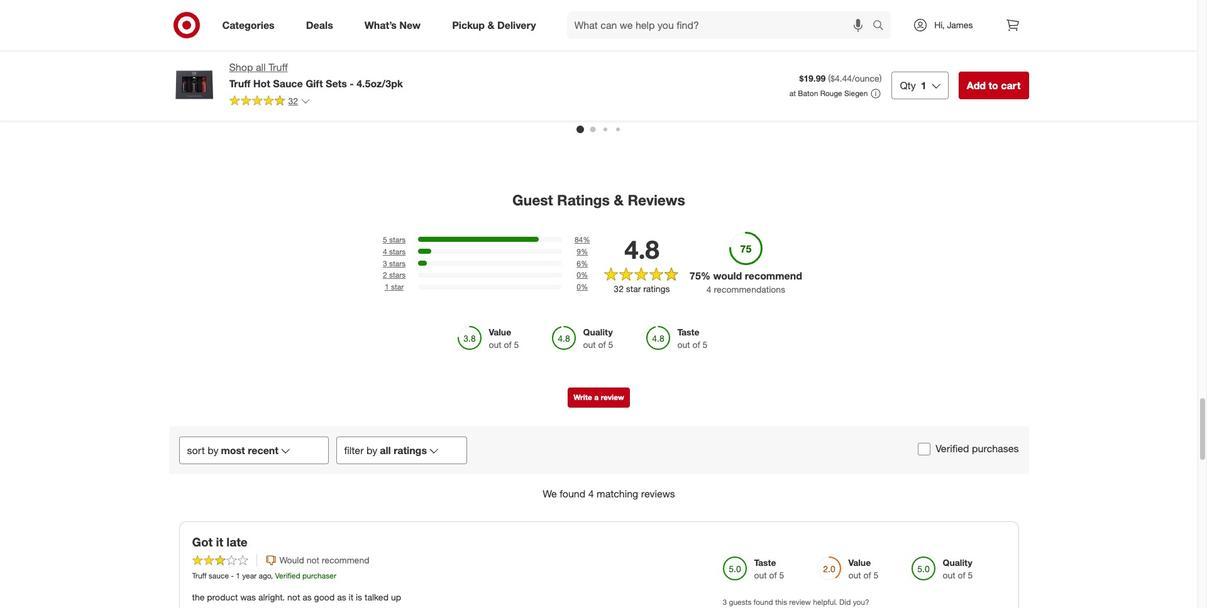 Task type: vqa. For each thing, say whether or not it's contained in the screenshot.
7. Elevate
no



Task type: locate. For each thing, give the bounding box(es) containing it.
truff left the 'sauce'
[[192, 572, 207, 581]]

1 horizontal spatial as
[[337, 593, 346, 603]]

found left this
[[754, 598, 773, 608]]

500ml
[[818, 83, 842, 94]]

0 vertical spatial recommend
[[745, 270, 802, 282]]

2 vertical spatial truff
[[192, 572, 207, 581]]

& right pickup
[[488, 19, 495, 31]]

1 horizontal spatial 3
[[723, 598, 727, 608]]

$11.99 fly by jing sichuan chili crisp - 6oz sponsored
[[305, 50, 400, 92]]

deals link
[[295, 11, 349, 39]]

0 vertical spatial quality out of 5
[[583, 327, 613, 350]]

stars for 3 stars
[[389, 259, 406, 268]]

recommend up recommendations
[[745, 270, 802, 282]]

1 vertical spatial 0 %
[[577, 282, 588, 292]]

0 horizontal spatial as
[[303, 593, 312, 603]]

4 stars from the top
[[389, 271, 406, 280]]

2 0 from the top
[[577, 282, 581, 292]]

water, up fruit
[[250, 94, 274, 105]]

qty
[[900, 79, 916, 92]]

found right 'we'
[[560, 488, 586, 500]]

1 horizontal spatial star
[[626, 284, 641, 294]]

fly by jing sichuan chili crisp - 6oz image
[[305, 0, 408, 42]]

stars up 1 star
[[389, 271, 406, 280]]

of
[[504, 339, 512, 350], [598, 339, 606, 350], [693, 339, 700, 350], [769, 570, 777, 581], [864, 570, 871, 581], [958, 570, 966, 581]]

1 horizontal spatial taste
[[754, 558, 776, 569]]

fly
[[305, 61, 316, 72]]

review right this
[[789, 598, 811, 608]]

classico tomato & basil pasta sauce - 24oz image
[[689, 0, 793, 42]]

new
[[400, 19, 421, 31]]

%
[[583, 235, 590, 244], [581, 247, 588, 256], [581, 259, 588, 268], [701, 270, 711, 282], [581, 271, 588, 280], [581, 282, 588, 292]]

1 horizontal spatial review
[[789, 598, 811, 608]]

hot
[[253, 77, 270, 90]]

pk,
[[218, 116, 231, 127]]

1 horizontal spatial by
[[318, 61, 328, 72]]

as left good
[[303, 593, 312, 603]]

ratings right filter on the bottom
[[394, 444, 427, 457]]

3 for 3 stars
[[383, 259, 387, 268]]

talked
[[365, 593, 389, 603]]

0 horizontal spatial star
[[391, 282, 404, 292]]

0 vertical spatial ratings
[[643, 284, 670, 294]]

1 horizontal spatial taste out of 5
[[754, 558, 784, 581]]

0 vertical spatial 0
[[577, 271, 581, 280]]

purchaser
[[302, 572, 336, 581]]

&
[[488, 19, 495, 31], [614, 191, 624, 209]]

0 for star
[[577, 282, 581, 292]]

0 vertical spatial &
[[488, 19, 495, 31]]

0 horizontal spatial quality
[[583, 327, 613, 337]]

1 horizontal spatial recommend
[[745, 270, 802, 282]]

2 vertical spatial 1
[[236, 572, 240, 581]]

- inside $5.29 kraft buffalo mayo - 22oz sponsored
[[1022, 61, 1025, 72]]

1 vertical spatial 4
[[707, 284, 712, 295]]

taste out of 5 down 75
[[678, 327, 708, 350]]

2 stars
[[383, 271, 406, 280]]

water,
[[208, 83, 232, 94], [250, 94, 274, 105]]

taste out of 5 up this
[[754, 558, 784, 581]]

all inside shop all truff truff hot sauce gift sets - 4.5oz/3pk
[[256, 61, 266, 74]]

1 vertical spatial 0
[[577, 282, 581, 292]]

0 vertical spatial 0 %
[[577, 271, 588, 280]]

0 vertical spatial verified
[[936, 443, 969, 455]]

verified purchases
[[936, 443, 1019, 455]]

truff
[[268, 61, 288, 74], [229, 77, 250, 90], [192, 572, 207, 581]]

reviews
[[628, 191, 685, 209]]

0 vertical spatial value
[[489, 327, 511, 337]]

quality out of 5
[[583, 327, 613, 350], [943, 558, 973, 581]]

up
[[391, 593, 401, 603]]

- left 22oz
[[1022, 61, 1025, 72]]

1 horizontal spatial &
[[614, 191, 624, 209]]

$5.29 up kraft
[[946, 50, 967, 61]]

recommend up 'purchaser'
[[322, 555, 369, 566]]

extra
[[872, 61, 893, 72]]

a
[[594, 393, 599, 402]]

fruit
[[254, 105, 271, 116]]

1 vertical spatial quality out of 5
[[943, 558, 973, 581]]

it left is
[[349, 593, 353, 603]]

sichuan
[[349, 61, 381, 72]]

drinks, down "vitamin"
[[176, 94, 203, 105]]

sports up beverages,
[[241, 61, 268, 72]]

& right ratings
[[614, 191, 624, 209]]

0 vertical spatial taste
[[678, 327, 699, 337]]

by down '$11.99' at the left top
[[318, 61, 328, 72]]

0 horizontal spatial review
[[601, 393, 624, 402]]

1 vertical spatial 1
[[385, 282, 389, 292]]

$5.29 inside $5.29 kraft buffalo mayo - 22oz sponsored
[[946, 50, 967, 61]]

guest ratings & reviews
[[512, 191, 685, 209]]

1 vertical spatial taste
[[754, 558, 776, 569]]

1
[[921, 79, 927, 92], [385, 282, 389, 292], [236, 572, 240, 581]]

not up 'purchaser'
[[307, 555, 319, 566]]

1 horizontal spatial all
[[380, 444, 391, 457]]

3
[[383, 259, 387, 268], [723, 598, 727, 608]]

(
[[828, 73, 831, 84]]

84
[[575, 235, 583, 244]]

2 stars from the top
[[389, 247, 406, 256]]

1 horizontal spatial not
[[307, 555, 319, 566]]

punch,
[[176, 116, 203, 127]]

review inside write a review button
[[601, 393, 624, 402]]

late
[[227, 535, 248, 549]]

4 left recommendations
[[707, 284, 712, 295]]

% for 2 stars
[[581, 271, 588, 280]]

sponsored down crisp
[[305, 83, 342, 92]]

0 horizontal spatial $5.29
[[433, 50, 454, 61]]

1 vertical spatial quality
[[943, 558, 973, 569]]

0 horizontal spatial ratings
[[394, 444, 427, 457]]

0 vertical spatial it
[[216, 535, 223, 549]]

0 vertical spatial review
[[601, 393, 624, 402]]

1 vertical spatial 3
[[723, 598, 727, 608]]

1 down 2
[[385, 282, 389, 292]]

truff down shop
[[229, 77, 250, 90]]

it right 'got' at the bottom left
[[216, 535, 223, 549]]

0 horizontal spatial found
[[560, 488, 586, 500]]

- left 6oz
[[328, 72, 332, 83]]

$19.99 ( $4.44 /ounce )
[[799, 73, 882, 84]]

recommend
[[745, 270, 802, 282], [322, 555, 369, 566]]

1 horizontal spatial 32
[[614, 284, 624, 294]]

3 for 3 guests found this review helpful. did you?
[[723, 598, 727, 608]]

- right 6oz
[[350, 77, 354, 90]]

all right filter on the bottom
[[380, 444, 391, 457]]

0 for stars
[[577, 271, 581, 280]]

1 horizontal spatial truff
[[229, 77, 250, 90]]

sponsored inside $5.29 kraft buffalo mayo - 22oz sponsored
[[946, 72, 983, 81]]

truff up sauce in the left top of the page
[[268, 61, 288, 74]]

0 horizontal spatial not
[[287, 593, 300, 603]]

launch hydrate sports drink, drinks, beverages, vitamin water, sports drinks, electrolyte water, electrolyte drinks - fruit punch, 12 pk, 16.9 oz image
[[176, 0, 279, 42]]

- down virgin
[[903, 72, 907, 83]]

1 stars from the top
[[389, 235, 406, 244]]

1 horizontal spatial water,
[[250, 94, 274, 105]]

kraft buffalo mayo - 22oz image
[[946, 0, 1049, 42]]

0 horizontal spatial all
[[256, 61, 266, 74]]

stars up 2 stars
[[389, 259, 406, 268]]

would not recommend
[[279, 555, 369, 566]]

water, down hydrate
[[208, 83, 232, 94]]

categories link
[[212, 11, 290, 39]]

1 right qty
[[921, 79, 927, 92]]

product
[[207, 593, 238, 603]]

1 horizontal spatial value
[[849, 558, 871, 569]]

by right sort
[[208, 444, 218, 457]]

1 $5.29 from the left
[[433, 50, 454, 61]]

rouge
[[820, 89, 842, 98]]

What can we help you find? suggestions appear below search field
[[567, 11, 876, 39]]

pickup
[[452, 19, 485, 31]]

value
[[489, 327, 511, 337], [849, 558, 871, 569]]

sponsored down kraft
[[946, 72, 983, 81]]

buffalo
[[967, 61, 995, 72]]

0 vertical spatial 3
[[383, 259, 387, 268]]

sort by most recent
[[187, 444, 279, 457]]

9 %
[[577, 247, 588, 256]]

4 up 3 stars
[[383, 247, 387, 256]]

all
[[256, 61, 266, 74], [380, 444, 391, 457]]

1 horizontal spatial quality out of 5
[[943, 558, 973, 581]]

electrolyte up drinks
[[206, 94, 247, 105]]

0 vertical spatial 4
[[383, 247, 387, 256]]

image of truff hot sauce gift sets - 4.5oz/3pk image
[[169, 60, 219, 111]]

% for 1 star
[[581, 282, 588, 292]]

what's new link
[[354, 11, 436, 39]]

what's new
[[365, 19, 421, 31]]

0 vertical spatial sports
[[241, 61, 268, 72]]

0 horizontal spatial 3
[[383, 259, 387, 268]]

star down 4.8
[[626, 284, 641, 294]]

taste up this
[[754, 558, 776, 569]]

3 up 2
[[383, 259, 387, 268]]

would
[[279, 555, 304, 566]]

0 horizontal spatial truff
[[192, 572, 207, 581]]

0 vertical spatial all
[[256, 61, 266, 74]]

as right good
[[337, 593, 346, 603]]

$2.99
[[689, 50, 711, 61]]

stars up 3 stars
[[389, 247, 406, 256]]

verified right ,
[[275, 572, 300, 581]]

/ounce
[[852, 73, 879, 84]]

2 $5.29 from the left
[[946, 50, 967, 61]]

1 0 % from the top
[[577, 271, 588, 280]]

4
[[383, 247, 387, 256], [707, 284, 712, 295], [588, 488, 594, 500]]

taste down 75
[[678, 327, 699, 337]]

all up hot on the top left
[[256, 61, 266, 74]]

3 left the guests
[[723, 598, 727, 608]]

5
[[383, 235, 387, 244], [514, 339, 519, 350], [608, 339, 613, 350], [703, 339, 708, 350], [779, 570, 784, 581], [874, 570, 879, 581], [968, 570, 973, 581]]

1 vertical spatial it
[[349, 593, 353, 603]]

2 horizontal spatial 4
[[707, 284, 712, 295]]

ago
[[259, 572, 271, 581]]

stars
[[389, 235, 406, 244], [389, 247, 406, 256], [389, 259, 406, 268], [389, 271, 406, 280]]

1 vertical spatial recommend
[[322, 555, 369, 566]]

1 vertical spatial verified
[[275, 572, 300, 581]]

sports down beverages,
[[235, 83, 261, 94]]

graza drizzle extra virgin olive oil for finishing - 500ml image
[[818, 0, 921, 42]]

32 for 32 star ratings
[[614, 284, 624, 294]]

0 vertical spatial 1
[[921, 79, 927, 92]]

9
[[577, 247, 581, 256]]

ratings down 4.8
[[643, 284, 670, 294]]

0 horizontal spatial value out of 5
[[489, 327, 519, 350]]

drinks, down hydrate
[[202, 72, 229, 83]]

0 vertical spatial water,
[[208, 83, 232, 94]]

0 horizontal spatial by
[[208, 444, 218, 457]]

stars up the 4 stars
[[389, 235, 406, 244]]

filter by all ratings
[[344, 444, 427, 457]]

0 vertical spatial taste out of 5
[[678, 327, 708, 350]]

6oz
[[334, 72, 348, 83]]

Verified purchases checkbox
[[918, 443, 931, 456]]

2 0 % from the top
[[577, 282, 588, 292]]

1 vertical spatial not
[[287, 593, 300, 603]]

found
[[560, 488, 586, 500], [754, 598, 773, 608]]

we
[[543, 488, 557, 500]]

0 vertical spatial found
[[560, 488, 586, 500]]

star for 1
[[391, 282, 404, 292]]

0 horizontal spatial quality out of 5
[[583, 327, 613, 350]]

0 horizontal spatial 32
[[288, 95, 298, 106]]

16.9
[[233, 116, 250, 127]]

1 vertical spatial 32
[[614, 284, 624, 294]]

2 horizontal spatial truff
[[268, 61, 288, 74]]

star
[[391, 282, 404, 292], [626, 284, 641, 294]]

1 left "year"
[[236, 572, 240, 581]]

1 vertical spatial all
[[380, 444, 391, 457]]

$1.39
[[561, 50, 583, 61]]

by
[[318, 61, 328, 72], [208, 444, 218, 457], [367, 444, 377, 457]]

review right a
[[601, 393, 624, 402]]

star for 32
[[626, 284, 641, 294]]

1 horizontal spatial value out of 5
[[849, 558, 879, 581]]

- inside $29.99 launch hydrate sports drink, drinks, beverages, vitamin water, sports drinks, electrolyte water, electrolyte drinks - fruit punch, 12 pk, 16.9 oz
[[248, 105, 251, 116]]

1 horizontal spatial $5.29
[[946, 50, 967, 61]]

by right filter on the bottom
[[367, 444, 377, 457]]

4 left matching in the bottom of the page
[[588, 488, 594, 500]]

1 vertical spatial sports
[[235, 83, 261, 94]]

sponsored down "vitamin"
[[176, 94, 214, 103]]

not right alright.
[[287, 593, 300, 603]]

4 stars
[[383, 247, 406, 256]]

- left fruit
[[248, 105, 251, 116]]

verified right verified purchases option
[[936, 443, 969, 455]]

0 horizontal spatial &
[[488, 19, 495, 31]]

1 vertical spatial found
[[754, 598, 773, 608]]

3 stars from the top
[[389, 259, 406, 268]]

star down 2 stars
[[391, 282, 404, 292]]

1 0 from the top
[[577, 271, 581, 280]]

$5.29
[[433, 50, 454, 61], [946, 50, 967, 61]]

2 horizontal spatial by
[[367, 444, 377, 457]]

sponsored down 500ml
[[818, 94, 855, 103]]

1 horizontal spatial 4
[[588, 488, 594, 500]]

32 star ratings
[[614, 284, 670, 294]]

0 vertical spatial 32
[[288, 95, 298, 106]]

for
[[853, 72, 863, 83]]

cart
[[1001, 79, 1021, 92]]

vitamin
[[176, 83, 205, 94]]

by inside $11.99 fly by jing sichuan chili crisp - 6oz sponsored
[[318, 61, 328, 72]]

0 horizontal spatial it
[[216, 535, 223, 549]]

1 horizontal spatial quality
[[943, 558, 973, 569]]

$5.29 down pickup
[[433, 50, 454, 61]]

it
[[216, 535, 223, 549], [349, 593, 353, 603]]

shop all truff truff hot sauce gift sets - 4.5oz/3pk
[[229, 61, 403, 90]]

$5.29 kraft buffalo mayo - 22oz sponsored
[[946, 50, 1046, 81]]

% for 4 stars
[[581, 247, 588, 256]]

75 % would recommend 4 recommendations
[[690, 270, 802, 295]]



Task type: describe. For each thing, give the bounding box(es) containing it.
what's
[[365, 19, 397, 31]]

1 horizontal spatial found
[[754, 598, 773, 608]]

0 horizontal spatial verified
[[275, 572, 300, 581]]

0 horizontal spatial recommend
[[322, 555, 369, 566]]

1 horizontal spatial verified
[[936, 443, 969, 455]]

- inside $11.99 fly by jing sichuan chili crisp - 6oz sponsored
[[328, 72, 332, 83]]

most
[[221, 444, 245, 457]]

pickup & delivery link
[[442, 11, 552, 39]]

sauce
[[209, 572, 229, 581]]

1 vertical spatial value
[[849, 558, 871, 569]]

0 horizontal spatial water,
[[208, 83, 232, 94]]

1 vertical spatial truff
[[229, 77, 250, 90]]

got
[[192, 535, 213, 549]]

got it late
[[192, 535, 248, 549]]

gift
[[306, 77, 323, 90]]

drizzle
[[844, 61, 870, 72]]

sponsored inside $18.99 graza drizzle extra virgin olive oil for finishing - 500ml sponsored
[[818, 94, 855, 103]]

- right the 'sauce'
[[231, 572, 234, 581]]

ratings
[[557, 191, 610, 209]]

1 as from the left
[[303, 593, 312, 603]]

recommend inside 75 % would recommend 4 recommendations
[[745, 270, 802, 282]]

truff sauce - 1 year ago , verified purchaser
[[192, 572, 336, 581]]

5 stars
[[383, 235, 406, 244]]

hi,
[[935, 19, 945, 30]]

baton
[[798, 89, 818, 98]]

the product was alright. not as good as it is talked up
[[192, 593, 401, 603]]

add
[[967, 79, 986, 92]]

32 for 32
[[288, 95, 298, 106]]

$5.29 for $5.29
[[433, 50, 454, 61]]

guest
[[512, 191, 553, 209]]

kraft mayonessa - 30oz image
[[433, 0, 536, 42]]

$19.99
[[799, 73, 826, 84]]

mayo
[[998, 61, 1019, 72]]

guests
[[729, 598, 752, 608]]

$5.29 link
[[433, 0, 536, 81]]

% for 5 stars
[[583, 235, 590, 244]]

year
[[242, 572, 257, 581]]

write
[[574, 393, 592, 402]]

6 %
[[577, 259, 588, 268]]

filter
[[344, 444, 364, 457]]

recommendations
[[714, 284, 785, 295]]

1 horizontal spatial ratings
[[643, 284, 670, 294]]

4 inside 75 % would recommend 4 recommendations
[[707, 284, 712, 295]]

0 vertical spatial quality
[[583, 327, 613, 337]]

$18.99 graza drizzle extra virgin olive oil for finishing - 500ml sponsored
[[818, 50, 917, 103]]

0 vertical spatial truff
[[268, 61, 288, 74]]

2 as from the left
[[337, 593, 346, 603]]

hi, james
[[935, 19, 973, 30]]

stars for 2 stars
[[389, 271, 406, 280]]

deals
[[306, 19, 333, 31]]

search button
[[867, 11, 897, 41]]

shop
[[229, 61, 253, 74]]

helpful.
[[813, 598, 837, 608]]

olive
[[818, 72, 837, 83]]

we found 4 matching reviews
[[543, 488, 675, 500]]

would
[[713, 270, 742, 282]]

- inside $18.99 graza drizzle extra virgin olive oil for finishing - 500ml sponsored
[[903, 72, 907, 83]]

1 vertical spatial value out of 5
[[849, 558, 879, 581]]

purchases
[[972, 443, 1019, 455]]

pickup & delivery
[[452, 19, 536, 31]]

this
[[775, 598, 787, 608]]

electrolyte up punch,
[[176, 105, 218, 116]]

0 vertical spatial drinks,
[[202, 72, 229, 83]]

1 vertical spatial drinks,
[[176, 94, 203, 105]]

sets
[[326, 77, 347, 90]]

3 stars
[[383, 259, 406, 268]]

search
[[867, 20, 897, 32]]

hydrate
[[208, 61, 239, 72]]

2 vertical spatial 4
[[588, 488, 594, 500]]

kraft
[[946, 61, 965, 72]]

% for 3 stars
[[581, 259, 588, 268]]

1 vertical spatial ratings
[[394, 444, 427, 457]]

stars for 4 stars
[[389, 247, 406, 256]]

0 vertical spatial value out of 5
[[489, 327, 519, 350]]

virgin
[[895, 61, 917, 72]]

3 guests found this review helpful. did you?
[[723, 598, 869, 608]]

1 vertical spatial review
[[789, 598, 811, 608]]

& inside 'link'
[[488, 19, 495, 31]]

at baton rouge siegen
[[790, 89, 868, 98]]

$4.44
[[831, 73, 852, 84]]

% inside 75 % would recommend 4 recommendations
[[701, 270, 711, 282]]

crisp
[[305, 72, 326, 83]]

$2.99 link
[[689, 0, 793, 92]]

0 horizontal spatial 1
[[236, 572, 240, 581]]

0 horizontal spatial value
[[489, 327, 511, 337]]

0 vertical spatial not
[[307, 555, 319, 566]]

by for filter by all ratings
[[367, 444, 377, 457]]

add to cart button
[[959, 72, 1029, 99]]

siegen
[[844, 89, 868, 98]]

1 vertical spatial water,
[[250, 94, 274, 105]]

- inside shop all truff truff hot sauce gift sets - 4.5oz/3pk
[[350, 77, 354, 90]]

by for sort by most recent
[[208, 444, 218, 457]]

1 star
[[385, 282, 404, 292]]

4.5oz/3pk
[[357, 77, 403, 90]]

sponsored inside $11.99 fly by jing sichuan chili crisp - 6oz sponsored
[[305, 83, 342, 92]]

1 vertical spatial &
[[614, 191, 624, 209]]

2 horizontal spatial 1
[[921, 79, 927, 92]]

$11.99
[[305, 50, 331, 61]]

stars for 5 stars
[[389, 235, 406, 244]]

knorr pasta sides alfredo - 4.4oz image
[[561, 0, 664, 42]]

)
[[879, 73, 882, 84]]

75
[[690, 270, 701, 282]]

to
[[989, 79, 998, 92]]

$29.99 launch hydrate sports drink, drinks, beverages, vitamin water, sports drinks, electrolyte water, electrolyte drinks - fruit punch, 12 pk, 16.9 oz
[[176, 50, 275, 127]]

6
[[577, 259, 581, 268]]

12
[[206, 116, 216, 127]]

delivery
[[497, 19, 536, 31]]

alright.
[[258, 593, 285, 603]]

1 horizontal spatial it
[[349, 593, 353, 603]]

sauce
[[273, 77, 303, 90]]

james
[[947, 19, 973, 30]]

oil
[[840, 72, 850, 83]]

is
[[356, 593, 362, 603]]

recent
[[248, 444, 279, 457]]

0 horizontal spatial 4
[[383, 247, 387, 256]]

$5.29 for $5.29 kraft buffalo mayo - 22oz sponsored
[[946, 50, 967, 61]]

the
[[192, 593, 205, 603]]

categories
[[222, 19, 275, 31]]

$1.39 link
[[561, 0, 664, 92]]

qty 1
[[900, 79, 927, 92]]

drink,
[[176, 72, 199, 83]]

0 % for stars
[[577, 271, 588, 280]]

4.8
[[624, 235, 659, 265]]

0 % for star
[[577, 282, 588, 292]]

1 vertical spatial taste out of 5
[[754, 558, 784, 581]]

write a review
[[574, 393, 624, 402]]

launch
[[176, 61, 205, 72]]

,
[[271, 572, 273, 581]]

finishing
[[866, 72, 901, 83]]



